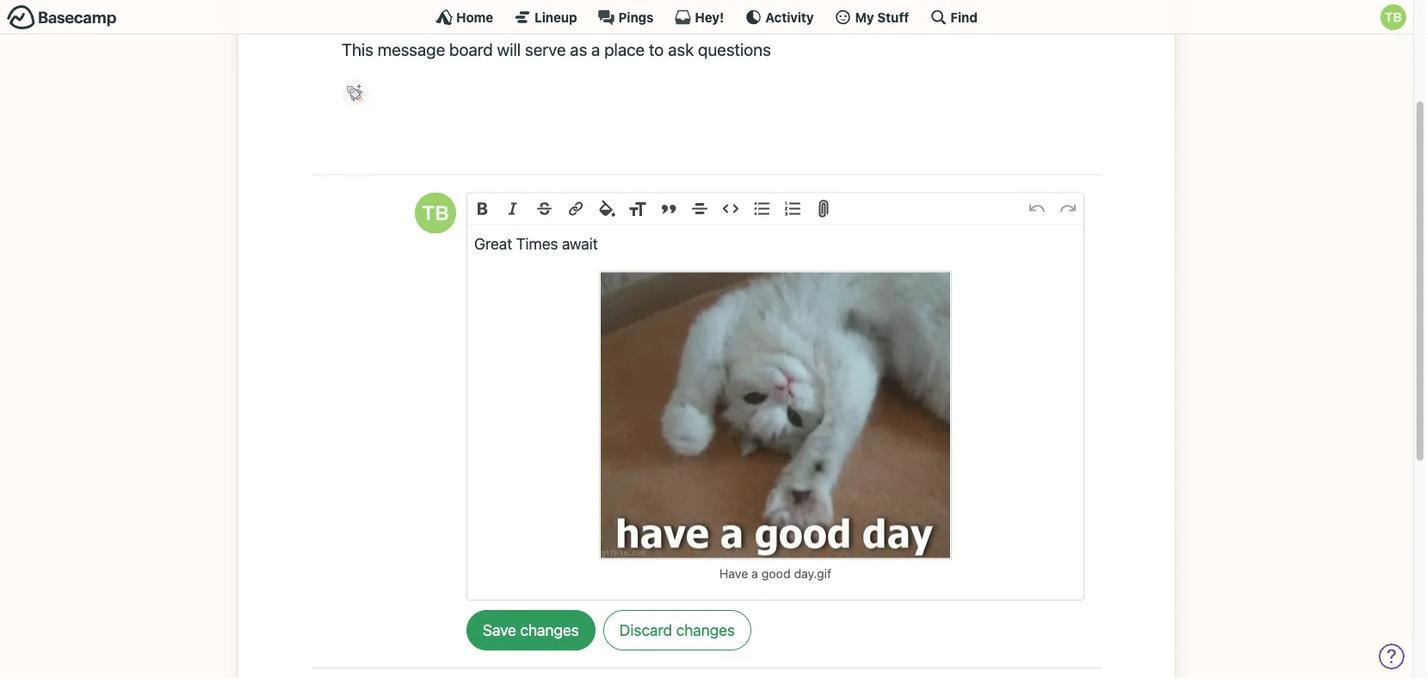 Task type: describe. For each thing, give the bounding box(es) containing it.
ask
[[668, 40, 694, 60]]

home link
[[436, 9, 494, 26]]

great
[[474, 235, 513, 253]]

my stuff
[[855, 9, 910, 25]]

great times await
[[474, 235, 598, 253]]

serve
[[525, 40, 566, 60]]

find
[[951, 9, 978, 25]]

day.gif
[[794, 567, 832, 582]]

good
[[762, 567, 791, 582]]

have
[[720, 567, 748, 582]]

this message board will serve as a place to ask questions
[[342, 40, 771, 60]]

pings button
[[598, 9, 654, 26]]

my
[[855, 9, 874, 25]]

hey!
[[695, 9, 724, 25]]

place
[[605, 40, 645, 60]]

stuff
[[878, 9, 910, 25]]

a inside type your comment here… text box
[[752, 567, 758, 582]]

message
[[378, 40, 445, 60]]

will
[[497, 40, 521, 60]]

switch accounts image
[[7, 4, 117, 31]]

questions
[[698, 40, 771, 60]]

have a good day.gif link
[[474, 271, 1077, 585]]

0 vertical spatial a
[[592, 40, 600, 60]]

activity
[[766, 9, 814, 25]]

Type your comment here… text field
[[468, 226, 1084, 600]]

find button
[[930, 9, 978, 26]]



Task type: locate. For each thing, give the bounding box(es) containing it.
board
[[449, 40, 493, 60]]

1 horizontal spatial a
[[752, 567, 758, 582]]

to
[[649, 40, 664, 60]]

0 horizontal spatial tim burton image
[[415, 193, 456, 234]]

tim burton image
[[1381, 4, 1407, 30], [415, 193, 456, 234]]

discard changes link
[[603, 611, 752, 651]]

as
[[570, 40, 587, 60]]

changes
[[676, 622, 735, 640]]

1 horizontal spatial tim burton image
[[1381, 4, 1407, 30]]

None submit
[[467, 611, 596, 651]]

lineup
[[535, 9, 577, 25]]

discard
[[620, 622, 672, 640]]

a right have
[[752, 567, 758, 582]]

a
[[592, 40, 600, 60], [752, 567, 758, 582]]

a right as
[[592, 40, 600, 60]]

home
[[456, 9, 494, 25]]

lineup link
[[514, 9, 577, 26]]

hey! button
[[675, 9, 724, 26]]

tim burton image inside main element
[[1381, 4, 1407, 30]]

times
[[516, 235, 558, 253]]

main element
[[0, 0, 1414, 34]]

discard changes
[[620, 622, 735, 640]]

this
[[342, 40, 374, 60]]

have a good day.gif
[[720, 567, 832, 582]]

activity link
[[745, 9, 814, 26]]

0 vertical spatial tim burton image
[[1381, 4, 1407, 30]]

my stuff button
[[835, 9, 910, 26]]

await
[[562, 235, 598, 253]]

0 horizontal spatial a
[[592, 40, 600, 60]]

1 vertical spatial tim burton image
[[415, 193, 456, 234]]

1 vertical spatial a
[[752, 567, 758, 582]]

pings
[[619, 9, 654, 25]]



Task type: vqa. For each thing, say whether or not it's contained in the screenshot.
Activity
yes



